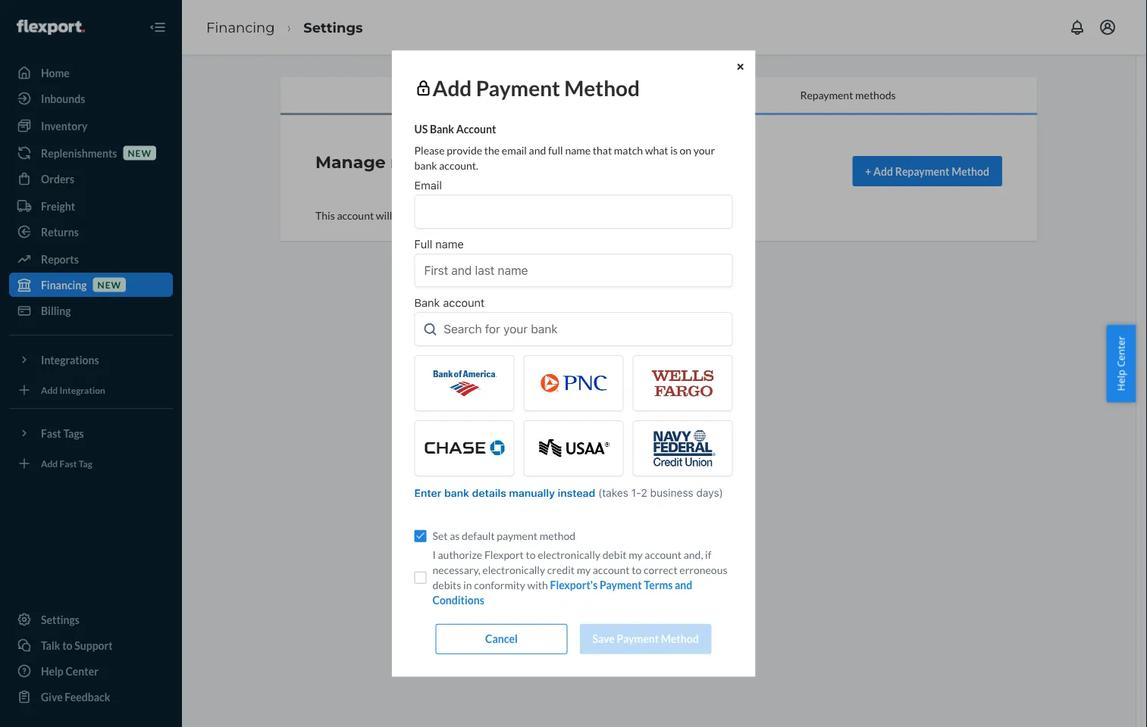 Task type: describe. For each thing, give the bounding box(es) containing it.
1 horizontal spatial my
[[629, 549, 643, 562]]

and inside flexport's payment terms and conditions
[[675, 579, 692, 592]]

method for add payment method
[[564, 75, 640, 101]]

bank
[[430, 123, 454, 136]]

payment
[[497, 530, 538, 543]]

default
[[462, 530, 495, 543]]

credit
[[547, 564, 575, 577]]

us
[[414, 123, 428, 136]]

help center button
[[1107, 325, 1136, 403]]

terms
[[644, 579, 673, 592]]

1 vertical spatial to
[[632, 564, 642, 577]]

method
[[540, 530, 576, 543]]

0 vertical spatial account
[[645, 549, 682, 562]]

debits
[[433, 579, 461, 592]]

account.
[[439, 159, 478, 172]]

add
[[433, 75, 472, 101]]

authorize
[[438, 549, 482, 562]]

flexport's payment terms and conditions
[[433, 579, 692, 608]]

0 vertical spatial electronically
[[538, 549, 600, 562]]

on
[[680, 144, 692, 157]]

full
[[548, 144, 563, 157]]

please provide the email and full name that match what is on your bank account.
[[414, 144, 715, 172]]

correct
[[644, 564, 678, 577]]

your
[[694, 144, 715, 157]]

match
[[614, 144, 643, 157]]

flexport's payment terms and conditions link
[[433, 579, 692, 608]]

bank
[[414, 159, 437, 172]]

payment for flexport's
[[600, 579, 642, 592]]

0 vertical spatial to
[[526, 549, 536, 562]]

center
[[1114, 336, 1128, 367]]

conformity
[[474, 579, 525, 592]]

i
[[433, 549, 436, 562]]

what
[[645, 144, 668, 157]]

save
[[593, 633, 615, 646]]

cancel
[[485, 633, 518, 646]]

and,
[[684, 549, 703, 562]]

and inside please provide the email and full name that match what is on your bank account.
[[529, 144, 546, 157]]

name
[[565, 144, 591, 157]]

i authorize flexport to electronically debit my account and, if necessary, electronically credit my account to correct erroneous debits in conformity with
[[433, 549, 728, 592]]



Task type: locate. For each thing, give the bounding box(es) containing it.
as
[[450, 530, 460, 543]]

payment for save
[[617, 633, 659, 646]]

1 horizontal spatial to
[[632, 564, 642, 577]]

1 vertical spatial payment
[[600, 579, 642, 592]]

us bank account
[[414, 123, 496, 136]]

account up correct
[[645, 549, 682, 562]]

payment up account
[[476, 75, 560, 101]]

flexport's
[[550, 579, 598, 592]]

debit
[[603, 549, 627, 562]]

method down the terms
[[661, 633, 699, 646]]

account
[[645, 549, 682, 562], [593, 564, 630, 577]]

conditions
[[433, 595, 484, 608]]

payment inside the save payment method button
[[617, 633, 659, 646]]

set as default payment method
[[433, 530, 576, 543]]

1 vertical spatial account
[[593, 564, 630, 577]]

my up flexport's at the bottom of page
[[577, 564, 591, 577]]

electronically down flexport
[[482, 564, 545, 577]]

2 vertical spatial payment
[[617, 633, 659, 646]]

erroneous
[[680, 564, 728, 577]]

my
[[629, 549, 643, 562], [577, 564, 591, 577]]

None checkbox
[[414, 531, 426, 543], [414, 572, 426, 584], [414, 531, 426, 543], [414, 572, 426, 584]]

the
[[484, 144, 500, 157]]

1 vertical spatial and
[[675, 579, 692, 592]]

0 horizontal spatial and
[[529, 144, 546, 157]]

email
[[502, 144, 527, 157]]

0 vertical spatial and
[[529, 144, 546, 157]]

close image
[[737, 62, 743, 71]]

1 horizontal spatial and
[[675, 579, 692, 592]]

1 vertical spatial method
[[661, 633, 699, 646]]

and left full
[[529, 144, 546, 157]]

help center
[[1114, 336, 1128, 391]]

0 vertical spatial payment
[[476, 75, 560, 101]]

is
[[670, 144, 678, 157]]

and
[[529, 144, 546, 157], [675, 579, 692, 592]]

payment for add
[[476, 75, 560, 101]]

flexport
[[484, 549, 524, 562]]

method for save payment method
[[661, 633, 699, 646]]

0 horizontal spatial to
[[526, 549, 536, 562]]

0 vertical spatial method
[[564, 75, 640, 101]]

add payment method
[[433, 75, 640, 101]]

method up 'that'
[[564, 75, 640, 101]]

electronically
[[538, 549, 600, 562], [482, 564, 545, 577]]

add payment method dialog
[[392, 50, 756, 678]]

help
[[1114, 370, 1128, 391]]

to down payment
[[526, 549, 536, 562]]

and down erroneous
[[675, 579, 692, 592]]

my right debit
[[629, 549, 643, 562]]

payment down debit
[[600, 579, 642, 592]]

payment
[[476, 75, 560, 101], [600, 579, 642, 592], [617, 633, 659, 646]]

0 horizontal spatial method
[[564, 75, 640, 101]]

0 horizontal spatial my
[[577, 564, 591, 577]]

with
[[527, 579, 548, 592]]

0 vertical spatial my
[[629, 549, 643, 562]]

account
[[456, 123, 496, 136]]

necessary,
[[433, 564, 480, 577]]

electronically up credit
[[538, 549, 600, 562]]

set
[[433, 530, 448, 543]]

please
[[414, 144, 445, 157]]

provide
[[447, 144, 482, 157]]

save payment method
[[593, 633, 699, 646]]

in
[[463, 579, 472, 592]]

cancel button
[[435, 625, 568, 655]]

1 horizontal spatial method
[[661, 633, 699, 646]]

method
[[564, 75, 640, 101], [661, 633, 699, 646]]

to
[[526, 549, 536, 562], [632, 564, 642, 577]]

if
[[705, 549, 712, 562]]

save payment method button
[[580, 625, 712, 655]]

payment inside flexport's payment terms and conditions
[[600, 579, 642, 592]]

payment right save
[[617, 633, 659, 646]]

0 horizontal spatial account
[[593, 564, 630, 577]]

1 vertical spatial my
[[577, 564, 591, 577]]

to left correct
[[632, 564, 642, 577]]

account down debit
[[593, 564, 630, 577]]

1 horizontal spatial account
[[645, 549, 682, 562]]

method inside button
[[661, 633, 699, 646]]

that
[[593, 144, 612, 157]]

1 vertical spatial electronically
[[482, 564, 545, 577]]



Task type: vqa. For each thing, say whether or not it's contained in the screenshot.
Save
yes



